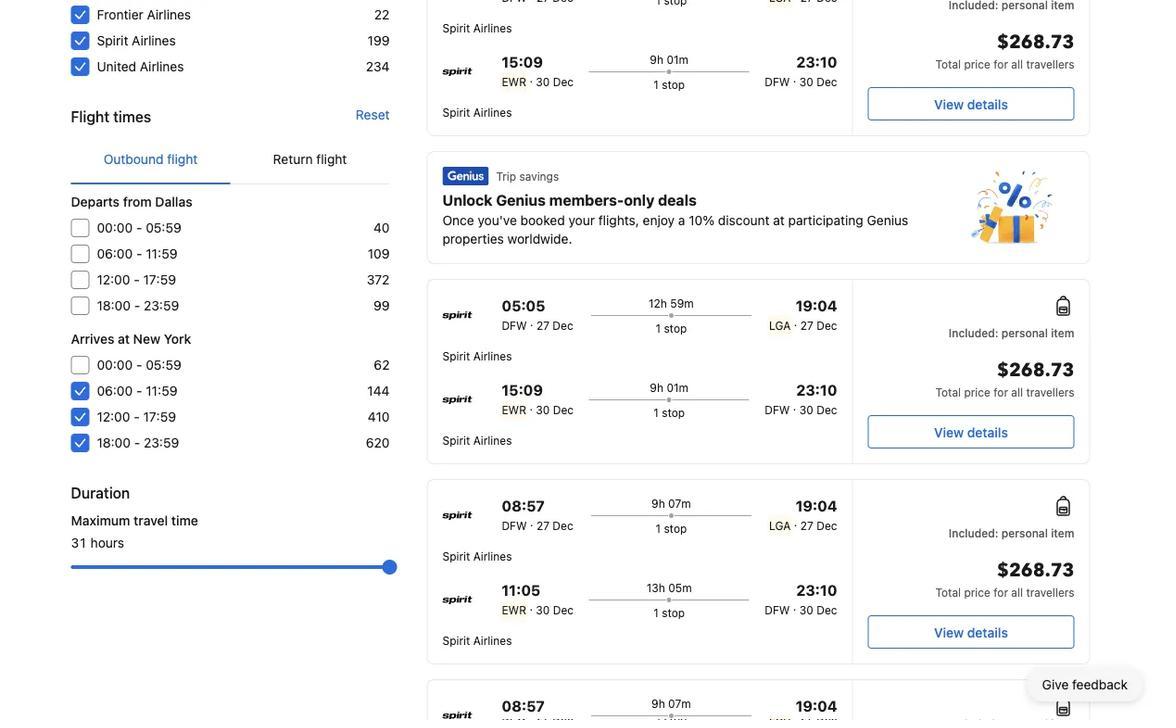 Task type: vqa. For each thing, say whether or not it's contained in the screenshot.
departs
yes



Task type: locate. For each thing, give the bounding box(es) containing it.
1 vertical spatial for
[[994, 386, 1008, 399]]

$268.73
[[997, 30, 1075, 55], [997, 358, 1075, 383], [997, 558, 1075, 583]]

234
[[366, 59, 390, 74]]

1 vertical spatial 19:04 lga . 27 dec
[[769, 497, 837, 532]]

0 vertical spatial included: personal item
[[949, 326, 1075, 339]]

flight
[[167, 152, 198, 167], [316, 152, 347, 167]]

ewr for 08:57
[[502, 603, 526, 616]]

1 19:04 from the top
[[796, 297, 837, 315]]

2 vertical spatial 19:04
[[796, 697, 837, 715]]

0 vertical spatial 08:57
[[502, 497, 545, 515]]

2 06:00 from the top
[[97, 383, 133, 399]]

price
[[964, 57, 991, 70], [964, 386, 991, 399], [964, 586, 991, 599]]

3 for from the top
[[994, 586, 1008, 599]]

your
[[569, 213, 595, 228]]

0 vertical spatial 00:00
[[97, 220, 133, 235]]

included: personal item
[[949, 326, 1075, 339], [949, 526, 1075, 539]]

18:00 for departs
[[97, 298, 131, 313]]

2 details from the top
[[967, 425, 1008, 440]]

airlines
[[147, 7, 191, 22], [473, 21, 512, 34], [132, 33, 176, 48], [140, 59, 184, 74], [473, 106, 512, 119], [473, 349, 512, 362], [473, 434, 512, 447], [473, 550, 512, 563], [473, 634, 512, 647]]

0 vertical spatial 12:00
[[97, 272, 130, 287]]

1 vertical spatial personal
[[1002, 526, 1048, 539]]

1 17:59 from the top
[[143, 272, 176, 287]]

2 item from the top
[[1051, 526, 1075, 539]]

1 vertical spatial item
[[1051, 526, 1075, 539]]

0 vertical spatial 23:59
[[144, 298, 179, 313]]

0 vertical spatial $268.73
[[997, 30, 1075, 55]]

2 ewr from the top
[[502, 403, 526, 416]]

lga
[[769, 319, 791, 332], [769, 519, 791, 532]]

11:59
[[146, 246, 177, 261], [146, 383, 177, 399]]

dec inside 08:57 dfw . 27 dec
[[553, 519, 573, 532]]

1 vertical spatial 05:59
[[146, 357, 182, 373]]

06:00 - 11:59 down "arrives at new york"
[[97, 383, 177, 399]]

view details
[[934, 96, 1008, 112], [934, 425, 1008, 440], [934, 625, 1008, 640]]

23:59 for new
[[144, 435, 179, 450]]

included: for 05:05
[[949, 326, 999, 339]]

2 $268.73 from the top
[[997, 358, 1075, 383]]

23:59 up new
[[144, 298, 179, 313]]

0 vertical spatial 06:00
[[97, 246, 133, 261]]

2 vertical spatial 23:10 dfw . 30 dec
[[765, 582, 837, 616]]

15:09 for 05:05's view details button
[[502, 381, 543, 399]]

0 vertical spatial 9h 07m
[[652, 497, 691, 510]]

23:10 dfw . 30 dec for 08:57
[[765, 582, 837, 616]]

06:00 for departs
[[97, 246, 133, 261]]

2 price from the top
[[964, 386, 991, 399]]

23:10
[[797, 53, 837, 71], [797, 381, 837, 399], [797, 582, 837, 599]]

17:59 down new
[[143, 409, 176, 425]]

30
[[536, 75, 550, 88], [800, 75, 814, 88], [536, 403, 550, 416], [800, 403, 814, 416], [536, 603, 550, 616], [800, 603, 814, 616]]

18:00 up "arrives at new york"
[[97, 298, 131, 313]]

1 vertical spatial 12:00
[[97, 409, 130, 425]]

1 11:59 from the top
[[146, 246, 177, 261]]

1 view details button from the top
[[868, 87, 1075, 120]]

0 vertical spatial item
[[1051, 326, 1075, 339]]

0 vertical spatial price
[[964, 57, 991, 70]]

1 flight from the left
[[167, 152, 198, 167]]

3 ewr from the top
[[502, 603, 526, 616]]

dfw for view details button associated with 08:57
[[765, 603, 790, 616]]

144
[[367, 383, 390, 399]]

1 vertical spatial $268.73
[[997, 358, 1075, 383]]

3 view details from the top
[[934, 625, 1008, 640]]

0 vertical spatial 17:59
[[143, 272, 176, 287]]

3 23:10 dfw . 30 dec from the top
[[765, 582, 837, 616]]

2 flight from the left
[[316, 152, 347, 167]]

0 vertical spatial 15:09 ewr . 30 dec
[[502, 53, 574, 88]]

dec inside '05:05 dfw . 27 dec'
[[553, 319, 573, 332]]

2 vertical spatial details
[[967, 625, 1008, 640]]

0 vertical spatial travellers
[[1026, 57, 1075, 70]]

9h 07m
[[652, 497, 691, 510], [652, 697, 691, 710]]

tab list
[[71, 135, 390, 185]]

. inside 11:05 ewr . 30 dec
[[530, 600, 533, 613]]

details for 05:05
[[967, 425, 1008, 440]]

3 $268.73 total price for all travellers from the top
[[936, 558, 1075, 599]]

1 vertical spatial total
[[936, 386, 961, 399]]

1 included: from the top
[[949, 326, 999, 339]]

1 9h 07m from the top
[[652, 497, 691, 510]]

11:59 down new
[[146, 383, 177, 399]]

1 vertical spatial price
[[964, 386, 991, 399]]

at left new
[[118, 331, 130, 347]]

1 08:57 from the top
[[502, 497, 545, 515]]

9h 01m for 05:05's view details button
[[650, 381, 689, 394]]

unlock
[[443, 191, 493, 209]]

2 19:04 lga . 27 dec from the top
[[769, 497, 837, 532]]

0 vertical spatial 11:59
[[146, 246, 177, 261]]

1 9h 01m from the top
[[650, 53, 689, 66]]

19:04 for 05:05
[[796, 297, 837, 315]]

1 stop
[[654, 78, 685, 91], [656, 322, 687, 335], [654, 406, 685, 419], [656, 522, 687, 535], [654, 606, 685, 619]]

stop for 05:05's view details button
[[662, 406, 685, 419]]

15:09 for 1st view details button from the top
[[502, 53, 543, 71]]

1 vertical spatial 01m
[[667, 381, 689, 394]]

0 vertical spatial all
[[1012, 57, 1023, 70]]

0 vertical spatial view details button
[[868, 87, 1075, 120]]

23:59 up travel
[[144, 435, 179, 450]]

99
[[374, 298, 390, 313]]

05:59 down york
[[146, 357, 182, 373]]

outbound
[[104, 152, 164, 167]]

3 all from the top
[[1012, 586, 1023, 599]]

trip savings
[[496, 170, 559, 183]]

outbound flight button
[[71, 135, 230, 184]]

2 08:57 from the top
[[502, 697, 545, 715]]

flight right return
[[316, 152, 347, 167]]

0 vertical spatial view
[[934, 96, 964, 112]]

18:00
[[97, 298, 131, 313], [97, 435, 131, 450]]

00:00 - 05:59 down from
[[97, 220, 182, 235]]

travellers for 08:57
[[1026, 586, 1075, 599]]

2 9h 07m from the top
[[652, 697, 691, 710]]

1 horizontal spatial flight
[[316, 152, 347, 167]]

1 item from the top
[[1051, 326, 1075, 339]]

2 vertical spatial $268.73 total price for all travellers
[[936, 558, 1075, 599]]

00:00 down "arrives at new york"
[[97, 357, 133, 373]]

1 included: personal item from the top
[[949, 326, 1075, 339]]

ewr
[[502, 75, 526, 88], [502, 403, 526, 416], [502, 603, 526, 616]]

1 06:00 - 11:59 from the top
[[97, 246, 177, 261]]

dallas
[[155, 194, 193, 209]]

1 vertical spatial 07m
[[668, 697, 691, 710]]

17:59 up new
[[143, 272, 176, 287]]

1 05:59 from the top
[[146, 220, 182, 235]]

0 vertical spatial view details
[[934, 96, 1008, 112]]

$268.73 for 05:05
[[997, 358, 1075, 383]]

0 vertical spatial 12:00 - 17:59
[[97, 272, 176, 287]]

1 vertical spatial 18:00
[[97, 435, 131, 450]]

2 view details button from the top
[[868, 415, 1075, 449]]

0 vertical spatial 07m
[[668, 497, 691, 510]]

07m
[[668, 497, 691, 510], [668, 697, 691, 710]]

at
[[773, 213, 785, 228], [118, 331, 130, 347]]

00:00
[[97, 220, 133, 235], [97, 357, 133, 373]]

0 vertical spatial 19:04 lga . 27 dec
[[769, 297, 837, 332]]

0 vertical spatial details
[[967, 96, 1008, 112]]

0 vertical spatial 06:00 - 11:59
[[97, 246, 177, 261]]

0 horizontal spatial genius
[[496, 191, 546, 209]]

0 vertical spatial 23:10
[[797, 53, 837, 71]]

1 vertical spatial 23:10
[[797, 381, 837, 399]]

00:00 - 05:59 down new
[[97, 357, 182, 373]]

15:09 ewr . 30 dec for 1st view details button from the top
[[502, 53, 574, 88]]

0 vertical spatial 05:59
[[146, 220, 182, 235]]

view
[[934, 96, 964, 112], [934, 425, 964, 440], [934, 625, 964, 640]]

01m for 1st view details button from the top
[[667, 53, 689, 66]]

2 23:10 dfw . 30 dec from the top
[[765, 381, 837, 416]]

enjoy
[[643, 213, 675, 228]]

08:57
[[502, 497, 545, 515], [502, 697, 545, 715]]

0 vertical spatial 01m
[[667, 53, 689, 66]]

- for 372
[[134, 272, 140, 287]]

3 $268.73 from the top
[[997, 558, 1075, 583]]

18:00 - 23:59 for at
[[97, 435, 179, 450]]

1 18:00 - 23:59 from the top
[[97, 298, 179, 313]]

2 9h 01m from the top
[[650, 381, 689, 394]]

23:59
[[144, 298, 179, 313], [144, 435, 179, 450]]

frontier
[[97, 7, 143, 22]]

flight times
[[71, 108, 151, 126]]

12:00 up "arrives at new york"
[[97, 272, 130, 287]]

2 01m from the top
[[667, 381, 689, 394]]

lga for 08:57
[[769, 519, 791, 532]]

06:00 down departs from dallas
[[97, 246, 133, 261]]

spirit airlines
[[443, 21, 512, 34], [97, 33, 176, 48], [443, 106, 512, 119], [443, 349, 512, 362], [443, 434, 512, 447], [443, 550, 512, 563], [443, 634, 512, 647]]

1 00:00 - 05:59 from the top
[[97, 220, 182, 235]]

1 vertical spatial all
[[1012, 386, 1023, 399]]

15:09 ewr . 30 dec
[[502, 53, 574, 88], [502, 381, 574, 416]]

0 vertical spatial ewr
[[502, 75, 526, 88]]

1 vertical spatial included:
[[949, 526, 999, 539]]

1 vertical spatial 23:10 dfw . 30 dec
[[765, 381, 837, 416]]

at right the discount
[[773, 213, 785, 228]]

05:59
[[146, 220, 182, 235], [146, 357, 182, 373]]

2 18:00 - 23:59 from the top
[[97, 435, 179, 450]]

flight up dallas at top left
[[167, 152, 198, 167]]

at inside 'unlock genius members-only deals once you've booked your flights, enjoy a 10% discount at participating genius properties worldwide.'
[[773, 213, 785, 228]]

2 06:00 - 11:59 from the top
[[97, 383, 177, 399]]

1 vertical spatial details
[[967, 425, 1008, 440]]

2 23:10 from the top
[[797, 381, 837, 399]]

.
[[530, 71, 533, 84], [793, 71, 797, 84], [530, 315, 533, 328], [794, 315, 797, 328], [530, 399, 533, 412], [793, 399, 797, 412], [530, 515, 533, 528], [794, 515, 797, 528], [530, 600, 533, 613], [793, 600, 797, 613]]

included:
[[949, 326, 999, 339], [949, 526, 999, 539]]

1 vertical spatial included: personal item
[[949, 526, 1075, 539]]

1 stop for 05:05's view details button
[[654, 406, 685, 419]]

12:00 - 17:59 down "arrives at new york"
[[97, 409, 176, 425]]

included: for 08:57
[[949, 526, 999, 539]]

2 vertical spatial 23:10
[[797, 582, 837, 599]]

1 00:00 from the top
[[97, 220, 133, 235]]

1 vertical spatial 11:59
[[146, 383, 177, 399]]

12:00 - 17:59
[[97, 272, 176, 287], [97, 409, 176, 425]]

18:00 - 23:59 up "arrives at new york"
[[97, 298, 179, 313]]

0 vertical spatial lga
[[769, 319, 791, 332]]

1 vertical spatial 19:04
[[796, 497, 837, 515]]

view details button
[[868, 87, 1075, 120], [868, 415, 1075, 449], [868, 615, 1075, 649]]

27 inside 08:57 dfw . 27 dec
[[537, 519, 550, 532]]

30 inside 11:05 ewr . 30 dec
[[536, 603, 550, 616]]

27
[[537, 319, 550, 332], [801, 319, 814, 332], [537, 519, 550, 532], [801, 519, 814, 532]]

2 vertical spatial price
[[964, 586, 991, 599]]

0 vertical spatial 15:09
[[502, 53, 543, 71]]

2 vertical spatial travellers
[[1026, 586, 1075, 599]]

2 for from the top
[[994, 386, 1008, 399]]

$268.73 total price for all travellers for 05:05
[[936, 358, 1075, 399]]

stop
[[662, 78, 685, 91], [664, 322, 687, 335], [662, 406, 685, 419], [664, 522, 687, 535], [662, 606, 685, 619]]

genius right the participating
[[867, 213, 909, 228]]

2 17:59 from the top
[[143, 409, 176, 425]]

1 vertical spatial 15:09
[[502, 381, 543, 399]]

2 view details from the top
[[934, 425, 1008, 440]]

2 view from the top
[[934, 425, 964, 440]]

1 vertical spatial 00:00 - 05:59
[[97, 357, 182, 373]]

13h
[[647, 581, 665, 594]]

1 vertical spatial 23:59
[[144, 435, 179, 450]]

0 vertical spatial personal
[[1002, 326, 1048, 339]]

1 01m from the top
[[667, 53, 689, 66]]

0 vertical spatial for
[[994, 57, 1008, 70]]

1 18:00 from the top
[[97, 298, 131, 313]]

0 vertical spatial total
[[936, 57, 961, 70]]

2 23:59 from the top
[[144, 435, 179, 450]]

1 vertical spatial 00:00
[[97, 357, 133, 373]]

2 total from the top
[[936, 386, 961, 399]]

3 view details button from the top
[[868, 615, 1075, 649]]

1 vertical spatial travellers
[[1026, 386, 1075, 399]]

1 23:59 from the top
[[144, 298, 179, 313]]

- for 109
[[136, 246, 142, 261]]

2 included: from the top
[[949, 526, 999, 539]]

for for 08:57
[[994, 586, 1008, 599]]

1 personal from the top
[[1002, 326, 1048, 339]]

genius
[[496, 191, 546, 209], [867, 213, 909, 228]]

$268.73 total price for all travellers
[[936, 30, 1075, 70], [936, 358, 1075, 399], [936, 558, 1075, 599]]

2 all from the top
[[1012, 386, 1023, 399]]

2 $268.73 total price for all travellers from the top
[[936, 358, 1075, 399]]

2 vertical spatial all
[[1012, 586, 1023, 599]]

3 price from the top
[[964, 586, 991, 599]]

12:00
[[97, 272, 130, 287], [97, 409, 130, 425]]

spirit
[[443, 21, 470, 34], [97, 33, 128, 48], [443, 106, 470, 119], [443, 349, 470, 362], [443, 434, 470, 447], [443, 550, 470, 563], [443, 634, 470, 647]]

dfw
[[765, 75, 790, 88], [502, 319, 527, 332], [765, 403, 790, 416], [502, 519, 527, 532], [765, 603, 790, 616]]

11:05
[[502, 582, 541, 599]]

2 travellers from the top
[[1026, 386, 1075, 399]]

23:10 dfw . 30 dec
[[765, 53, 837, 88], [765, 381, 837, 416], [765, 582, 837, 616]]

12h 59m
[[649, 297, 694, 310]]

1 horizontal spatial at
[[773, 213, 785, 228]]

2 included: personal item from the top
[[949, 526, 1075, 539]]

2 vertical spatial total
[[936, 586, 961, 599]]

- for 62
[[136, 357, 142, 373]]

11:59 down dallas at top left
[[146, 246, 177, 261]]

27 inside '05:05 dfw . 27 dec'
[[537, 319, 550, 332]]

total
[[936, 57, 961, 70], [936, 386, 961, 399], [936, 586, 961, 599]]

view details for 08:57
[[934, 625, 1008, 640]]

15:09 ewr . 30 dec for 05:05's view details button
[[502, 381, 574, 416]]

0 vertical spatial at
[[773, 213, 785, 228]]

1 vertical spatial 17:59
[[143, 409, 176, 425]]

1 vertical spatial at
[[118, 331, 130, 347]]

00:00 - 05:59
[[97, 220, 182, 235], [97, 357, 182, 373]]

2 vertical spatial for
[[994, 586, 1008, 599]]

1 12:00 from the top
[[97, 272, 130, 287]]

dec
[[553, 75, 574, 88], [817, 75, 837, 88], [553, 319, 573, 332], [817, 319, 837, 332], [553, 403, 574, 416], [817, 403, 837, 416], [553, 519, 573, 532], [817, 519, 837, 532], [553, 603, 574, 616], [817, 603, 837, 616]]

0 vertical spatial included:
[[949, 326, 999, 339]]

ewr inside 11:05 ewr . 30 dec
[[502, 603, 526, 616]]

2 15:09 ewr . 30 dec from the top
[[502, 381, 574, 416]]

dfw for 05:05's view details button
[[765, 403, 790, 416]]

2 07m from the top
[[668, 697, 691, 710]]

stop for 1st view details button from the top
[[662, 78, 685, 91]]

2 05:59 from the top
[[146, 357, 182, 373]]

1 vertical spatial view
[[934, 425, 964, 440]]

0 vertical spatial 9h 01m
[[650, 53, 689, 66]]

3 travellers from the top
[[1026, 586, 1075, 599]]

12:00 up duration
[[97, 409, 130, 425]]

trip
[[496, 170, 516, 183]]

- for 40
[[136, 220, 142, 235]]

17:59
[[143, 272, 176, 287], [143, 409, 176, 425]]

1 vertical spatial 9h 01m
[[650, 381, 689, 394]]

18:00 up duration
[[97, 435, 131, 450]]

1 19:04 lga . 27 dec from the top
[[769, 297, 837, 332]]

00:00 for departs
[[97, 220, 133, 235]]

1 23:10 from the top
[[797, 53, 837, 71]]

view details button for 05:05
[[868, 415, 1075, 449]]

06:00
[[97, 246, 133, 261], [97, 383, 133, 399]]

1 vertical spatial lga
[[769, 519, 791, 532]]

3 view from the top
[[934, 625, 964, 640]]

199
[[368, 33, 390, 48]]

1 vertical spatial genius
[[867, 213, 909, 228]]

05:05
[[502, 297, 545, 315]]

1 vertical spatial 06:00
[[97, 383, 133, 399]]

17:59 for dallas
[[143, 272, 176, 287]]

2 12:00 from the top
[[97, 409, 130, 425]]

2 vertical spatial view details
[[934, 625, 1008, 640]]

1 12:00 - 17:59 from the top
[[97, 272, 176, 287]]

3 23:10 from the top
[[797, 582, 837, 599]]

1 vertical spatial 06:00 - 11:59
[[97, 383, 177, 399]]

1 vertical spatial 18:00 - 23:59
[[97, 435, 179, 450]]

1 vertical spatial 9h 07m
[[652, 697, 691, 710]]

- for 144
[[136, 383, 142, 399]]

1 ewr from the top
[[502, 75, 526, 88]]

08:57 inside 08:57 dfw . 27 dec
[[502, 497, 545, 515]]

0 vertical spatial 00:00 - 05:59
[[97, 220, 182, 235]]

give
[[1042, 677, 1069, 692]]

genius image
[[443, 167, 489, 185], [443, 167, 489, 185], [971, 171, 1052, 245]]

1 06:00 from the top
[[97, 246, 133, 261]]

2 personal from the top
[[1002, 526, 1048, 539]]

620
[[366, 435, 390, 450]]

0 vertical spatial 18:00 - 23:59
[[97, 298, 179, 313]]

2 vertical spatial view details button
[[868, 615, 1075, 649]]

3 19:04 from the top
[[796, 697, 837, 715]]

2 00:00 - 05:59 from the top
[[97, 357, 182, 373]]

personal for 08:57
[[1002, 526, 1048, 539]]

1 vertical spatial 12:00 - 17:59
[[97, 409, 176, 425]]

booked
[[521, 213, 565, 228]]

personal
[[1002, 326, 1048, 339], [1002, 526, 1048, 539]]

2 vertical spatial ewr
[[502, 603, 526, 616]]

1 15:09 from the top
[[502, 53, 543, 71]]

0 horizontal spatial flight
[[167, 152, 198, 167]]

11:59 for dallas
[[146, 246, 177, 261]]

23:10 for 08:57
[[797, 582, 837, 599]]

1 vertical spatial view details
[[934, 425, 1008, 440]]

2 12:00 - 17:59 from the top
[[97, 409, 176, 425]]

departs
[[71, 194, 120, 209]]

for
[[994, 57, 1008, 70], [994, 386, 1008, 399], [994, 586, 1008, 599]]

3 details from the top
[[967, 625, 1008, 640]]

1 vertical spatial $268.73 total price for all travellers
[[936, 358, 1075, 399]]

18:00 - 23:59 up duration
[[97, 435, 179, 450]]

06:00 - 11:59 down from
[[97, 246, 177, 261]]

1 15:09 ewr . 30 dec from the top
[[502, 53, 574, 88]]

all
[[1012, 57, 1023, 70], [1012, 386, 1023, 399], [1012, 586, 1023, 599]]

3 total from the top
[[936, 586, 961, 599]]

0 vertical spatial 23:10 dfw . 30 dec
[[765, 53, 837, 88]]

2 11:59 from the top
[[146, 383, 177, 399]]

00:00 down departs from dallas
[[97, 220, 133, 235]]

2 18:00 from the top
[[97, 435, 131, 450]]

23:10 for 05:05
[[797, 381, 837, 399]]

details
[[967, 96, 1008, 112], [967, 425, 1008, 440], [967, 625, 1008, 640]]

view for 05:05
[[934, 425, 964, 440]]

1 lga from the top
[[769, 319, 791, 332]]

2 00:00 from the top
[[97, 357, 133, 373]]

frontier airlines
[[97, 7, 191, 22]]

all for 08:57
[[1012, 586, 1023, 599]]

1 stop for 1st view details button from the top
[[654, 78, 685, 91]]

9h 01m for 1st view details button from the top
[[650, 53, 689, 66]]

hours
[[90, 535, 124, 551]]

included: personal item for 05:05
[[949, 326, 1075, 339]]

00:00 - 05:59 for at
[[97, 357, 182, 373]]

1 vertical spatial ewr
[[502, 403, 526, 416]]

0 vertical spatial $268.73 total price for all travellers
[[936, 30, 1075, 70]]

06:00 for arrives
[[97, 383, 133, 399]]

05:59 down dallas at top left
[[146, 220, 182, 235]]

1 vertical spatial 08:57
[[502, 697, 545, 715]]

1 price from the top
[[964, 57, 991, 70]]

9h
[[650, 53, 664, 66], [650, 381, 664, 394], [652, 497, 665, 510], [652, 697, 665, 710]]

12:00 - 17:59 up "arrives at new york"
[[97, 272, 176, 287]]

dec inside 11:05 ewr . 30 dec
[[553, 603, 574, 616]]

-
[[136, 220, 142, 235], [136, 246, 142, 261], [134, 272, 140, 287], [134, 298, 140, 313], [136, 357, 142, 373], [136, 383, 142, 399], [134, 409, 140, 425], [134, 435, 140, 450]]

2 19:04 from the top
[[796, 497, 837, 515]]

travellers
[[1026, 57, 1075, 70], [1026, 386, 1075, 399], [1026, 586, 1075, 599]]

2 lga from the top
[[769, 519, 791, 532]]

1 view details from the top
[[934, 96, 1008, 112]]

12:00 - 17:59 for at
[[97, 409, 176, 425]]

price for 05:05
[[964, 386, 991, 399]]

06:00 down "arrives at new york"
[[97, 383, 133, 399]]

ewr for 05:05
[[502, 403, 526, 416]]

2 15:09 from the top
[[502, 381, 543, 399]]

2 vertical spatial $268.73
[[997, 558, 1075, 583]]

genius down trip savings
[[496, 191, 546, 209]]

08:57 for 08:57 dfw . 27 dec
[[502, 497, 545, 515]]



Task type: describe. For each thing, give the bounding box(es) containing it.
05:05 dfw . 27 dec
[[502, 297, 573, 332]]

flight for return flight
[[316, 152, 347, 167]]

11:05 ewr . 30 dec
[[502, 582, 574, 616]]

0 horizontal spatial at
[[118, 331, 130, 347]]

maximum
[[71, 513, 130, 528]]

01m for 05:05's view details button
[[667, 381, 689, 394]]

give feedback
[[1042, 677, 1128, 692]]

savings
[[519, 170, 559, 183]]

item for 05:05
[[1051, 326, 1075, 339]]

06:00 - 11:59 for from
[[97, 246, 177, 261]]

1 07m from the top
[[668, 497, 691, 510]]

reset button
[[356, 106, 390, 124]]

1 details from the top
[[967, 96, 1008, 112]]

22
[[374, 7, 390, 22]]

08:57 dfw . 27 dec
[[502, 497, 573, 532]]

12:00 for arrives
[[97, 409, 130, 425]]

23:59 for dallas
[[144, 298, 179, 313]]

19:04 lga . 27 dec for 08:57
[[769, 497, 837, 532]]

a
[[678, 213, 685, 228]]

time
[[171, 513, 198, 528]]

1 for from the top
[[994, 57, 1008, 70]]

$268.73 for 08:57
[[997, 558, 1075, 583]]

1 horizontal spatial genius
[[867, 213, 909, 228]]

1 $268.73 from the top
[[997, 30, 1075, 55]]

total for 05:05
[[936, 386, 961, 399]]

05m
[[668, 581, 692, 594]]

participating
[[788, 213, 864, 228]]

109
[[368, 246, 390, 261]]

05:59 for dallas
[[146, 220, 182, 235]]

1 view from the top
[[934, 96, 964, 112]]

12:00 for departs
[[97, 272, 130, 287]]

dfw inside '05:05 dfw . 27 dec'
[[502, 319, 527, 332]]

view details for 05:05
[[934, 425, 1008, 440]]

08:57 for 08:57
[[502, 697, 545, 715]]

06:00 - 11:59 for at
[[97, 383, 177, 399]]

11:59 for new
[[146, 383, 177, 399]]

price for 08:57
[[964, 586, 991, 599]]

12h
[[649, 297, 667, 310]]

members-
[[549, 191, 624, 209]]

stop for view details button associated with 08:57
[[662, 606, 685, 619]]

new
[[133, 331, 160, 347]]

. inside 08:57 dfw . 27 dec
[[530, 515, 533, 528]]

worldwide.
[[508, 231, 572, 247]]

reset
[[356, 107, 390, 122]]

united
[[97, 59, 136, 74]]

you've
[[478, 213, 517, 228]]

flights,
[[599, 213, 639, 228]]

return
[[273, 152, 313, 167]]

19:04 for 08:57
[[796, 497, 837, 515]]

00:00 - 05:59 for from
[[97, 220, 182, 235]]

only
[[624, 191, 655, 209]]

view details button for 08:57
[[868, 615, 1075, 649]]

23:10 dfw . 30 dec for 05:05
[[765, 381, 837, 416]]

properties
[[443, 231, 504, 247]]

0 vertical spatial genius
[[496, 191, 546, 209]]

times
[[113, 108, 151, 126]]

united airlines
[[97, 59, 184, 74]]

personal for 05:05
[[1002, 326, 1048, 339]]

40
[[374, 220, 390, 235]]

410
[[368, 409, 390, 425]]

included: personal item for 08:57
[[949, 526, 1075, 539]]

19:04 lga . 27 dec for 05:05
[[769, 297, 837, 332]]

arrives
[[71, 331, 114, 347]]

item for 08:57
[[1051, 526, 1075, 539]]

18:00 for arrives
[[97, 435, 131, 450]]

outbound flight
[[104, 152, 198, 167]]

once
[[443, 213, 474, 228]]

05:59 for new
[[146, 357, 182, 373]]

$268.73 total price for all travellers for 08:57
[[936, 558, 1075, 599]]

17:59 for new
[[143, 409, 176, 425]]

- for 99
[[134, 298, 140, 313]]

tab list containing outbound flight
[[71, 135, 390, 185]]

flight for outbound flight
[[167, 152, 198, 167]]

unlock genius members-only deals once you've booked your flights, enjoy a 10% discount at participating genius properties worldwide.
[[443, 191, 909, 247]]

- for 620
[[134, 435, 140, 450]]

travellers for 05:05
[[1026, 386, 1075, 399]]

1 $268.73 total price for all travellers from the top
[[936, 30, 1075, 70]]

10%
[[689, 213, 715, 228]]

give feedback button
[[1028, 668, 1143, 702]]

feedback
[[1072, 677, 1128, 692]]

1 stop for view details button associated with 08:57
[[654, 606, 685, 619]]

view for 08:57
[[934, 625, 964, 640]]

travel
[[134, 513, 168, 528]]

1 all from the top
[[1012, 57, 1023, 70]]

deals
[[658, 191, 697, 209]]

from
[[123, 194, 152, 209]]

59m
[[670, 297, 694, 310]]

return flight
[[273, 152, 347, 167]]

maximum travel time 31 hours
[[71, 513, 198, 551]]

00:00 for arrives
[[97, 357, 133, 373]]

lga for 05:05
[[769, 319, 791, 332]]

12:00 - 17:59 for from
[[97, 272, 176, 287]]

18:00 - 23:59 for from
[[97, 298, 179, 313]]

- for 410
[[134, 409, 140, 425]]

flight
[[71, 108, 110, 126]]

return flight button
[[230, 135, 390, 184]]

62
[[374, 357, 390, 373]]

31
[[71, 535, 87, 551]]

york
[[164, 331, 191, 347]]

discount
[[718, 213, 770, 228]]

details for 08:57
[[967, 625, 1008, 640]]

total for 08:57
[[936, 586, 961, 599]]

1 travellers from the top
[[1026, 57, 1075, 70]]

all for 05:05
[[1012, 386, 1023, 399]]

1 23:10 dfw . 30 dec from the top
[[765, 53, 837, 88]]

for for 05:05
[[994, 386, 1008, 399]]

13h 05m
[[647, 581, 692, 594]]

dfw for 1st view details button from the top
[[765, 75, 790, 88]]

arrives at new york
[[71, 331, 191, 347]]

departs from dallas
[[71, 194, 193, 209]]

372
[[367, 272, 390, 287]]

. inside '05:05 dfw . 27 dec'
[[530, 315, 533, 328]]

1 total from the top
[[936, 57, 961, 70]]

dfw inside 08:57 dfw . 27 dec
[[502, 519, 527, 532]]

duration
[[71, 484, 130, 502]]



